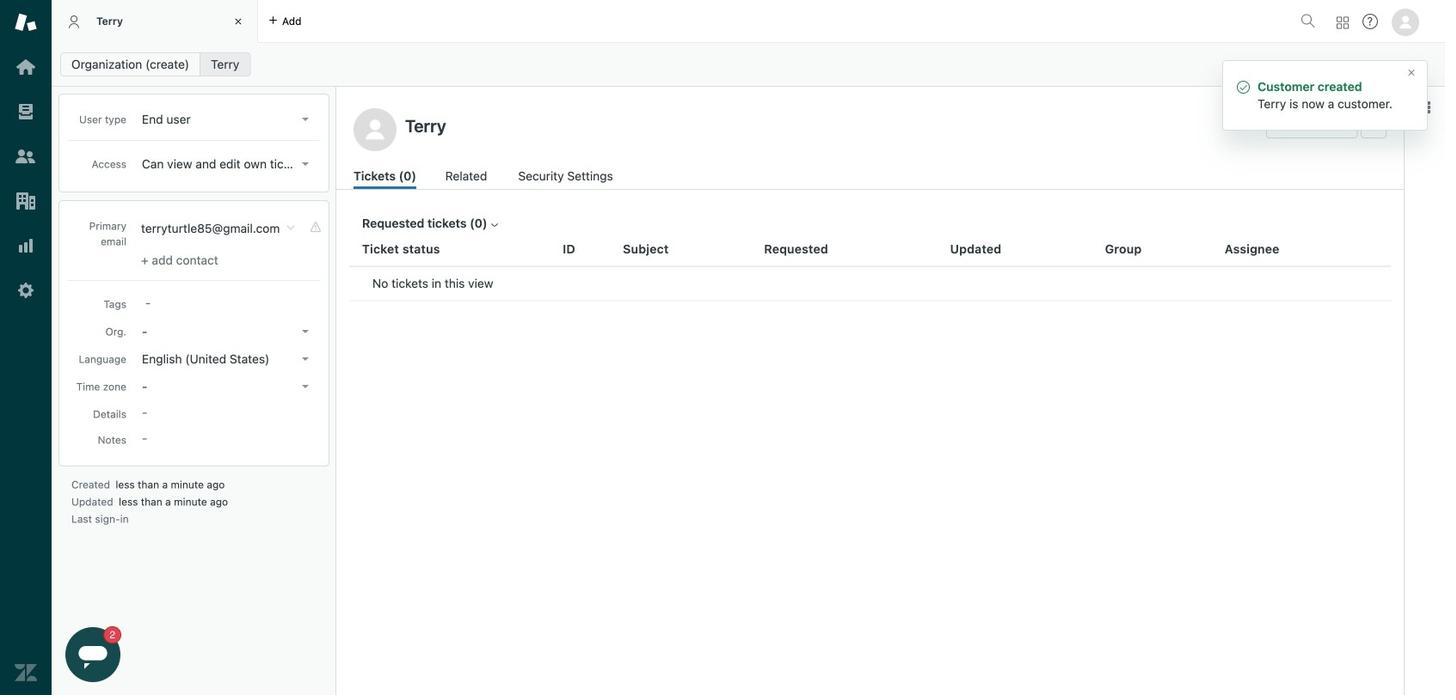 Task type: locate. For each thing, give the bounding box(es) containing it.
- field
[[139, 293, 316, 312]]

secondary element
[[52, 47, 1445, 82]]

tab
[[52, 0, 258, 43]]

3 arrow down image from the top
[[302, 358, 309, 361]]

zendesk support image
[[15, 11, 37, 34]]

None text field
[[400, 113, 1259, 139]]

arrow down image
[[302, 118, 309, 121], [302, 163, 309, 166], [302, 358, 309, 361], [302, 385, 309, 389]]

get started image
[[15, 56, 37, 78]]

0 horizontal spatial close image
[[230, 13, 247, 30]]

1 horizontal spatial close image
[[1407, 68, 1417, 78]]

2 arrow down image from the top
[[302, 163, 309, 166]]

grid
[[336, 232, 1404, 696]]

get help image
[[1363, 14, 1378, 29]]

status
[[1222, 60, 1428, 131]]

zendesk products image
[[1337, 17, 1349, 29]]

views image
[[15, 101, 37, 123]]

close image
[[230, 13, 247, 30], [1407, 68, 1417, 78]]

organizations image
[[15, 190, 37, 212]]

0 vertical spatial close image
[[230, 13, 247, 30]]



Task type: describe. For each thing, give the bounding box(es) containing it.
customers image
[[15, 145, 37, 168]]

zendesk image
[[15, 662, 37, 685]]

apps image
[[1418, 101, 1431, 114]]

1 vertical spatial close image
[[1407, 68, 1417, 78]]

1 arrow down image from the top
[[302, 118, 309, 121]]

main element
[[0, 0, 52, 696]]

admin image
[[15, 280, 37, 302]]

4 arrow down image from the top
[[302, 385, 309, 389]]

reporting image
[[15, 235, 37, 257]]

arrow down image
[[302, 330, 309, 334]]

close image inside tabs tab list
[[230, 13, 247, 30]]

tabs tab list
[[52, 0, 1294, 43]]



Task type: vqa. For each thing, say whether or not it's contained in the screenshot.
the Organizations icon at the top of the page
yes



